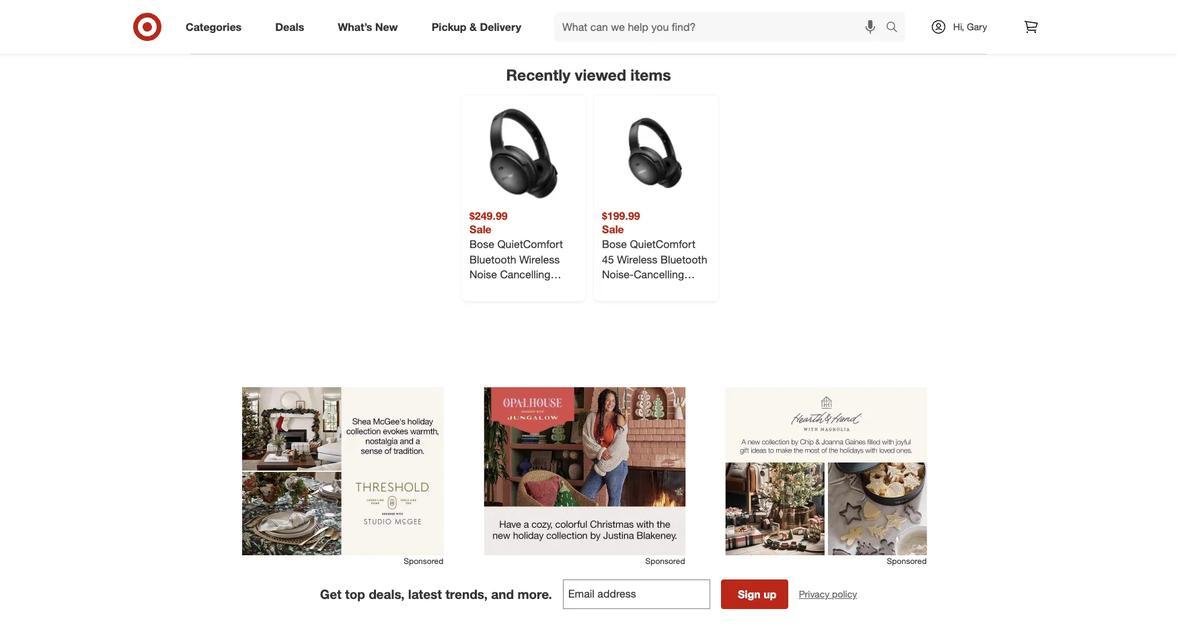 Task type: vqa. For each thing, say whether or not it's contained in the screenshot.
Delivery
yes



Task type: locate. For each thing, give the bounding box(es) containing it.
1 cancelling from the left
[[500, 268, 551, 282]]

quietcomfort for noise
[[498, 238, 563, 251]]

up
[[764, 588, 777, 601]]

3 sponsored from the left
[[887, 557, 927, 567]]

cancelling inside the $249.99 sale bose quietcomfort bluetooth wireless noise cancelling headphones - black
[[500, 268, 551, 282]]

deals
[[275, 20, 304, 33]]

wireless
[[520, 253, 560, 266], [617, 253, 658, 266]]

sign up button
[[721, 580, 789, 610]]

1 wireless from the left
[[520, 253, 560, 266]]

store capabilities with hours, vertical tabs tab list
[[185, 0, 424, 27]]

bluetooth
[[470, 253, 517, 266], [661, 253, 708, 266]]

sponsored
[[404, 557, 444, 567], [646, 557, 685, 567], [887, 557, 927, 567]]

1 sale from the left
[[470, 223, 492, 236]]

2 wireless from the left
[[617, 253, 658, 266]]

None text field
[[563, 580, 711, 610]]

headphones
[[470, 284, 531, 297], [602, 284, 664, 297]]

1 - from the left
[[534, 284, 539, 297]]

wireless for noise-
[[617, 253, 658, 266]]

latest
[[408, 587, 442, 603]]

1 horizontal spatial wireless
[[617, 253, 658, 266]]

quietcomfort inside the $249.99 sale bose quietcomfort bluetooth wireless noise cancelling headphones - black
[[498, 238, 563, 251]]

2 headphones from the left
[[602, 284, 664, 297]]

bose inside $199.99 sale bose quietcomfort 45 wireless bluetooth noise-cancelling headphones - black
[[602, 238, 627, 251]]

2 black from the left
[[674, 284, 701, 297]]

1 sponsored from the left
[[404, 557, 444, 567]]

1 horizontal spatial quietcomfort
[[630, 238, 696, 251]]

0 horizontal spatial wireless
[[520, 253, 560, 266]]

sale inside $199.99 sale bose quietcomfort 45 wireless bluetooth noise-cancelling headphones - black
[[602, 223, 624, 236]]

3 advertisement region from the left
[[726, 388, 928, 556]]

1 black from the left
[[542, 284, 568, 297]]

2 quietcomfort from the left
[[630, 238, 696, 251]]

1 horizontal spatial bluetooth
[[661, 253, 708, 266]]

0 horizontal spatial headphones
[[470, 284, 531, 297]]

sale
[[470, 223, 492, 236], [602, 223, 624, 236]]

0 horizontal spatial sale
[[470, 223, 492, 236]]

45
[[602, 253, 614, 266]]

bluetooth inside the $249.99 sale bose quietcomfort bluetooth wireless noise cancelling headphones - black
[[470, 253, 517, 266]]

cancelling
[[500, 268, 551, 282], [634, 268, 685, 282]]

hi, gary
[[954, 21, 988, 33]]

get top deals, latest trends, and more.
[[320, 587, 552, 603]]

$249.99
[[470, 210, 508, 223]]

recently viewed items
[[506, 65, 671, 84]]

0 horizontal spatial advertisement region
[[242, 388, 444, 556]]

quietcomfort for bluetooth
[[630, 238, 696, 251]]

2 - from the left
[[667, 284, 671, 297]]

bose up 45
[[602, 238, 627, 251]]

tab panel
[[424, 0, 716, 27]]

2 horizontal spatial advertisement region
[[726, 388, 928, 556]]

wireless inside $199.99 sale bose quietcomfort 45 wireless bluetooth noise-cancelling headphones - black
[[617, 253, 658, 266]]

1 horizontal spatial sale
[[602, 223, 624, 236]]

2 sale from the left
[[602, 223, 624, 236]]

-
[[534, 284, 539, 297], [667, 284, 671, 297]]

1 horizontal spatial sponsored
[[646, 557, 685, 567]]

bose
[[470, 238, 495, 251], [602, 238, 627, 251]]

headphones down noise
[[470, 284, 531, 297]]

pickup & delivery link
[[420, 12, 538, 42]]

0 horizontal spatial bose
[[470, 238, 495, 251]]

0 horizontal spatial sponsored
[[404, 557, 444, 567]]

What can we help you find? suggestions appear below search field
[[555, 12, 890, 42]]

bluetooth inside $199.99 sale bose quietcomfort 45 wireless bluetooth noise-cancelling headphones - black
[[661, 253, 708, 266]]

1 horizontal spatial headphones
[[602, 284, 664, 297]]

black
[[542, 284, 568, 297], [674, 284, 701, 297]]

quietcomfort down $249.99
[[498, 238, 563, 251]]

sale inside the $249.99 sale bose quietcomfort bluetooth wireless noise cancelling headphones - black
[[470, 223, 492, 236]]

- inside $199.99 sale bose quietcomfort 45 wireless bluetooth noise-cancelling headphones - black
[[667, 284, 671, 297]]

0 horizontal spatial bluetooth
[[470, 253, 517, 266]]

0 horizontal spatial -
[[534, 284, 539, 297]]

black inside the $249.99 sale bose quietcomfort bluetooth wireless noise cancelling headphones - black
[[542, 284, 568, 297]]

1 horizontal spatial bose
[[602, 238, 627, 251]]

wireless for cancelling
[[520, 253, 560, 266]]

delivery
[[480, 20, 522, 33]]

2 bluetooth from the left
[[661, 253, 708, 266]]

1 horizontal spatial -
[[667, 284, 671, 297]]

2 bose from the left
[[602, 238, 627, 251]]

bose for bluetooth
[[470, 238, 495, 251]]

search button
[[880, 12, 913, 44]]

quietcomfort down $199.99
[[630, 238, 696, 251]]

sale down $199.99
[[602, 223, 624, 236]]

1 horizontal spatial cancelling
[[634, 268, 685, 282]]

1 headphones from the left
[[470, 284, 531, 297]]

sale down $249.99
[[470, 223, 492, 236]]

categories
[[186, 20, 242, 33]]

0 horizontal spatial black
[[542, 284, 568, 297]]

trends,
[[446, 587, 488, 603]]

quietcomfort inside $199.99 sale bose quietcomfort 45 wireless bluetooth noise-cancelling headphones - black
[[630, 238, 696, 251]]

&
[[470, 20, 477, 33]]

0 horizontal spatial quietcomfort
[[498, 238, 563, 251]]

black inside $199.99 sale bose quietcomfort 45 wireless bluetooth noise-cancelling headphones - black
[[674, 284, 701, 297]]

0 horizontal spatial cancelling
[[500, 268, 551, 282]]

1 horizontal spatial black
[[674, 284, 701, 297]]

bose inside the $249.99 sale bose quietcomfort bluetooth wireless noise cancelling headphones - black
[[470, 238, 495, 251]]

headphones down noise-
[[602, 284, 664, 297]]

1 horizontal spatial advertisement region
[[484, 388, 686, 556]]

1 bose from the left
[[470, 238, 495, 251]]

2 cancelling from the left
[[634, 268, 685, 282]]

advertisement region
[[242, 388, 444, 556], [484, 388, 686, 556], [726, 388, 928, 556]]

sale for $249.99
[[470, 223, 492, 236]]

bose down $249.99
[[470, 238, 495, 251]]

quietcomfort
[[498, 238, 563, 251], [630, 238, 696, 251]]

2 horizontal spatial sponsored
[[887, 557, 927, 567]]

noise-
[[602, 268, 634, 282]]

what's
[[338, 20, 372, 33]]

1 quietcomfort from the left
[[498, 238, 563, 251]]

wireless inside the $249.99 sale bose quietcomfort bluetooth wireless noise cancelling headphones - black
[[520, 253, 560, 266]]

1 bluetooth from the left
[[470, 253, 517, 266]]

noise
[[470, 268, 497, 282]]



Task type: describe. For each thing, give the bounding box(es) containing it.
hi,
[[954, 21, 965, 33]]

headphones inside the $249.99 sale bose quietcomfort bluetooth wireless noise cancelling headphones - black
[[470, 284, 531, 297]]

bose quietcomfort 45 wireless bluetooth noise-cancelling headphones - black image
[[606, 103, 707, 204]]

and
[[491, 587, 514, 603]]

deals,
[[369, 587, 405, 603]]

sale for $199.99
[[602, 223, 624, 236]]

pickup & delivery
[[432, 20, 522, 33]]

recently
[[506, 65, 571, 84]]

get
[[320, 587, 342, 603]]

categories link
[[174, 12, 259, 42]]

bose for 45
[[602, 238, 627, 251]]

sign up
[[738, 588, 777, 601]]

items
[[631, 65, 671, 84]]

privacy policy link
[[799, 588, 858, 602]]

search
[[880, 22, 913, 35]]

2 advertisement region from the left
[[484, 388, 686, 556]]

- inside the $249.99 sale bose quietcomfort bluetooth wireless noise cancelling headphones - black
[[534, 284, 539, 297]]

what's new
[[338, 20, 398, 33]]

more.
[[518, 587, 552, 603]]

$249.99 sale bose quietcomfort bluetooth wireless noise cancelling headphones - black
[[470, 210, 568, 297]]

new
[[375, 20, 398, 33]]

$199.99 sale bose quietcomfort 45 wireless bluetooth noise-cancelling headphones - black
[[602, 210, 708, 297]]

deals link
[[264, 12, 321, 42]]

policy
[[832, 589, 858, 601]]

2 sponsored from the left
[[646, 557, 685, 567]]

cancelling inside $199.99 sale bose quietcomfort 45 wireless bluetooth noise-cancelling headphones - black
[[634, 268, 685, 282]]

viewed
[[575, 65, 627, 84]]

bose quietcomfort bluetooth wireless noise cancelling headphones - black image
[[473, 103, 574, 204]]

headphones inside $199.99 sale bose quietcomfort 45 wireless bluetooth noise-cancelling headphones - black
[[602, 284, 664, 297]]

top
[[345, 587, 365, 603]]

sign
[[738, 588, 761, 601]]

privacy policy
[[799, 589, 858, 601]]

pickup
[[432, 20, 467, 33]]

what's new link
[[327, 12, 415, 42]]

gary
[[967, 21, 988, 33]]

$199.99
[[602, 210, 641, 223]]

1 advertisement region from the left
[[242, 388, 444, 556]]

privacy
[[799, 589, 830, 601]]



